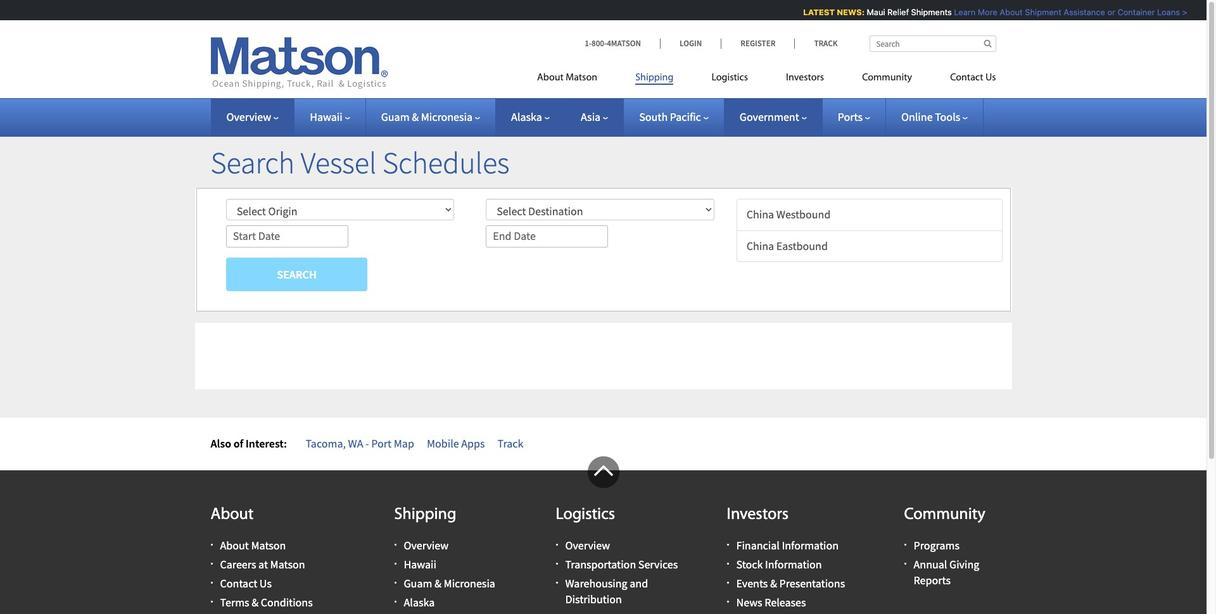 Task type: describe. For each thing, give the bounding box(es) containing it.
programs link
[[914, 538, 960, 553]]

login link
[[660, 38, 721, 49]]

news
[[736, 596, 762, 610]]

register link
[[721, 38, 795, 49]]

1-
[[585, 38, 592, 49]]

tools
[[935, 110, 960, 124]]

also
[[211, 436, 231, 451]]

us inside "link"
[[986, 73, 996, 83]]

overview for overview
[[226, 110, 271, 124]]

asia
[[581, 110, 601, 124]]

china westbound link
[[737, 199, 1003, 231]]

stock information link
[[736, 557, 822, 572]]

apps
[[461, 436, 485, 451]]

programs annual giving reports
[[914, 538, 980, 588]]

or
[[1106, 7, 1114, 17]]

1 horizontal spatial alaska link
[[511, 110, 550, 124]]

hawaii link for guam & micronesia link corresponding to rightmost alaska link
[[310, 110, 350, 124]]

1-800-4matson link
[[585, 38, 660, 49]]

& inside about matson careers at matson contact us terms & conditions
[[252, 596, 259, 610]]

terms
[[220, 596, 249, 610]]

conditions
[[261, 596, 313, 610]]

events & presentations link
[[736, 577, 845, 591]]

guam & micronesia link for rightmost alaska link
[[381, 110, 480, 124]]

learn more about shipment assistance or container loans > link
[[953, 7, 1186, 17]]

terms & conditions link
[[220, 596, 313, 610]]

schedules
[[383, 144, 510, 182]]

overview for overview transportation services warehousing and distribution
[[565, 538, 610, 553]]

distribution
[[565, 593, 622, 607]]

top menu navigation
[[537, 67, 996, 92]]

annual
[[914, 557, 947, 572]]

about for about
[[211, 507, 254, 524]]

& inside financial information stock information events & presentations news releases
[[770, 577, 777, 591]]

mobile
[[427, 436, 459, 451]]

End date text field
[[486, 225, 608, 247]]

community inside top menu navigation
[[862, 73, 912, 83]]

programs
[[914, 538, 960, 553]]

4matson
[[607, 38, 641, 49]]

careers at matson link
[[220, 557, 305, 572]]

overview for overview hawaii guam & micronesia alaska
[[404, 538, 449, 553]]

ports
[[838, 110, 863, 124]]

financial information stock information events & presentations news releases
[[736, 538, 845, 610]]

Start date text field
[[226, 225, 348, 247]]

search vessel schedules
[[211, 144, 510, 182]]

china for china eastbound
[[747, 239, 774, 253]]

online tools
[[901, 110, 960, 124]]

Search search field
[[869, 35, 996, 52]]

loans
[[1156, 7, 1179, 17]]

shipping link
[[616, 67, 693, 92]]

china westbound
[[747, 207, 831, 222]]

map
[[394, 436, 414, 451]]

more
[[977, 7, 996, 17]]

latest news: maui relief shipments learn more about shipment assistance or container loans >
[[802, 7, 1186, 17]]

about matson
[[537, 73, 597, 83]]

search for search vessel schedules
[[211, 144, 295, 182]]

search image
[[984, 39, 992, 48]]

china for china westbound
[[747, 207, 774, 222]]

1 vertical spatial community
[[904, 507, 986, 524]]

shipments
[[910, 7, 951, 17]]

and
[[630, 577, 648, 591]]

tacoma,
[[306, 436, 346, 451]]

stock
[[736, 557, 763, 572]]

releases
[[765, 596, 806, 610]]

asia link
[[581, 110, 608, 124]]

register
[[741, 38, 776, 49]]

1 vertical spatial investors
[[727, 507, 789, 524]]

news releases link
[[736, 596, 806, 610]]

interest:
[[246, 436, 287, 451]]

matson for about matson careers at matson contact us terms & conditions
[[251, 538, 286, 553]]

0 vertical spatial guam
[[381, 110, 410, 124]]

about for about matson
[[537, 73, 564, 83]]

0 horizontal spatial hawaii
[[310, 110, 342, 124]]

guam & micronesia link for bottommost alaska link
[[404, 577, 495, 591]]

shipment
[[1024, 7, 1060, 17]]

us inside about matson careers at matson contact us terms & conditions
[[260, 577, 272, 591]]

matson for about matson
[[566, 73, 597, 83]]

maui
[[866, 7, 884, 17]]

about matson careers at matson contact us terms & conditions
[[220, 538, 313, 610]]

online
[[901, 110, 933, 124]]

tacoma, wa - port map
[[306, 436, 414, 451]]

investors link
[[767, 67, 843, 92]]

-
[[366, 436, 369, 451]]

about matson link for shipping link
[[537, 67, 616, 92]]

track for left track link
[[498, 436, 523, 451]]

presentations
[[779, 577, 845, 591]]

login
[[680, 38, 702, 49]]

search for search
[[277, 267, 317, 282]]

eastbound
[[776, 239, 828, 253]]

container
[[1116, 7, 1154, 17]]

logistics link
[[693, 67, 767, 92]]

800-
[[592, 38, 607, 49]]

mobile apps link
[[427, 436, 485, 451]]

search button
[[226, 258, 368, 291]]

0 vertical spatial micronesia
[[421, 110, 473, 124]]

pacific
[[670, 110, 701, 124]]



Task type: locate. For each thing, give the bounding box(es) containing it.
china eastbound link
[[737, 230, 1003, 263]]

0 vertical spatial china
[[747, 207, 774, 222]]

0 horizontal spatial logistics
[[556, 507, 615, 524]]

1 vertical spatial micronesia
[[444, 577, 495, 591]]

warehousing and distribution link
[[565, 577, 648, 607]]

0 vertical spatial track
[[814, 38, 838, 49]]

2 vertical spatial matson
[[270, 557, 305, 572]]

annual giving reports link
[[914, 557, 980, 588]]

0 horizontal spatial alaska link
[[404, 596, 435, 610]]

1 vertical spatial us
[[260, 577, 272, 591]]

1 vertical spatial track link
[[498, 436, 523, 451]]

0 vertical spatial matson
[[566, 73, 597, 83]]

guam
[[381, 110, 410, 124], [404, 577, 432, 591]]

0 horizontal spatial about matson link
[[220, 538, 286, 553]]

1 vertical spatial guam
[[404, 577, 432, 591]]

0 vertical spatial hawaii
[[310, 110, 342, 124]]

1 vertical spatial matson
[[251, 538, 286, 553]]

warehousing
[[565, 577, 628, 591]]

0 horizontal spatial track link
[[498, 436, 523, 451]]

south
[[639, 110, 668, 124]]

mobile apps
[[427, 436, 485, 451]]

0 vertical spatial guam & micronesia link
[[381, 110, 480, 124]]

search
[[211, 144, 295, 182], [277, 267, 317, 282]]

1 vertical spatial about matson link
[[220, 538, 286, 553]]

0 horizontal spatial contact
[[220, 577, 257, 591]]

micronesia
[[421, 110, 473, 124], [444, 577, 495, 591]]

overview link for shipping
[[404, 538, 449, 553]]

1 horizontal spatial contact
[[950, 73, 983, 83]]

search inside button
[[277, 267, 317, 282]]

1 vertical spatial alaska link
[[404, 596, 435, 610]]

0 horizontal spatial track
[[498, 436, 523, 451]]

hawaii
[[310, 110, 342, 124], [404, 557, 436, 572]]

0 vertical spatial hawaii link
[[310, 110, 350, 124]]

about matson link up careers at matson link
[[220, 538, 286, 553]]

us
[[986, 73, 996, 83], [260, 577, 272, 591]]

1 vertical spatial track
[[498, 436, 523, 451]]

overview transportation services warehousing and distribution
[[565, 538, 678, 607]]

hawaii link
[[310, 110, 350, 124], [404, 557, 436, 572]]

track link
[[795, 38, 838, 49], [498, 436, 523, 451]]

community
[[862, 73, 912, 83], [904, 507, 986, 524]]

0 horizontal spatial overview link
[[226, 110, 279, 124]]

logistics
[[712, 73, 748, 83], [556, 507, 615, 524]]

contact inside top menu navigation
[[950, 73, 983, 83]]

>
[[1181, 7, 1186, 17]]

about for about matson careers at matson contact us terms & conditions
[[220, 538, 249, 553]]

0 horizontal spatial contact us link
[[220, 577, 272, 591]]

overview hawaii guam & micronesia alaska
[[404, 538, 495, 610]]

1 vertical spatial guam & micronesia link
[[404, 577, 495, 591]]

footer containing about
[[0, 457, 1207, 614]]

0 vertical spatial alaska
[[511, 110, 542, 124]]

information
[[782, 538, 839, 553], [765, 557, 822, 572]]

overview inside overview transportation services warehousing and distribution
[[565, 538, 610, 553]]

china eastbound
[[747, 239, 828, 253]]

0 vertical spatial community
[[862, 73, 912, 83]]

0 horizontal spatial alaska
[[404, 596, 435, 610]]

0 vertical spatial information
[[782, 538, 839, 553]]

0 vertical spatial contact
[[950, 73, 983, 83]]

1 horizontal spatial contact us link
[[931, 67, 996, 92]]

matson down 1-
[[566, 73, 597, 83]]

port
[[371, 436, 392, 451]]

0 vertical spatial track link
[[795, 38, 838, 49]]

1 vertical spatial hawaii link
[[404, 557, 436, 572]]

assistance
[[1063, 7, 1104, 17]]

of
[[234, 436, 243, 451]]

&
[[412, 110, 419, 124], [435, 577, 441, 591], [770, 577, 777, 591], [252, 596, 259, 610]]

1 vertical spatial contact
[[220, 577, 257, 591]]

about matson link for careers at matson link
[[220, 538, 286, 553]]

investors
[[786, 73, 824, 83], [727, 507, 789, 524]]

government
[[740, 110, 799, 124]]

contact down "careers"
[[220, 577, 257, 591]]

tacoma, wa - port map link
[[306, 436, 414, 451]]

us up terms & conditions link
[[260, 577, 272, 591]]

0 vertical spatial shipping
[[635, 73, 674, 83]]

0 vertical spatial search
[[211, 144, 295, 182]]

vessel
[[301, 144, 376, 182]]

overview link for logistics
[[565, 538, 610, 553]]

ports link
[[838, 110, 870, 124]]

guam & micronesia
[[381, 110, 473, 124]]

0 horizontal spatial overview
[[226, 110, 271, 124]]

matson up at
[[251, 538, 286, 553]]

1 vertical spatial logistics
[[556, 507, 615, 524]]

giving
[[950, 557, 980, 572]]

guam inside overview hawaii guam & micronesia alaska
[[404, 577, 432, 591]]

learn
[[953, 7, 974, 17]]

logistics inside top menu navigation
[[712, 73, 748, 83]]

None search field
[[869, 35, 996, 52]]

alaska
[[511, 110, 542, 124], [404, 596, 435, 610]]

contact up tools
[[950, 73, 983, 83]]

1 vertical spatial search
[[277, 267, 317, 282]]

1 vertical spatial alaska
[[404, 596, 435, 610]]

about inside top menu navigation
[[537, 73, 564, 83]]

online tools link
[[901, 110, 968, 124]]

1 horizontal spatial track link
[[795, 38, 838, 49]]

information up the stock information link
[[782, 538, 839, 553]]

about matson link down 1-
[[537, 67, 616, 92]]

contact us link up tools
[[931, 67, 996, 92]]

alaska inside overview hawaii guam & micronesia alaska
[[404, 596, 435, 610]]

contact us link
[[931, 67, 996, 92], [220, 577, 272, 591]]

1 horizontal spatial logistics
[[712, 73, 748, 83]]

shipping inside footer
[[394, 507, 456, 524]]

footer
[[0, 457, 1207, 614]]

news:
[[836, 7, 864, 17]]

information up events & presentations link
[[765, 557, 822, 572]]

2 china from the top
[[747, 239, 774, 253]]

government link
[[740, 110, 807, 124]]

1 horizontal spatial alaska
[[511, 110, 542, 124]]

about matson link inside footer
[[220, 538, 286, 553]]

logistics down the backtop image
[[556, 507, 615, 524]]

1 vertical spatial information
[[765, 557, 822, 572]]

us down search icon
[[986, 73, 996, 83]]

alaska link
[[511, 110, 550, 124], [404, 596, 435, 610]]

transportation
[[565, 557, 636, 572]]

1 vertical spatial china
[[747, 239, 774, 253]]

investors up government link
[[786, 73, 824, 83]]

1 horizontal spatial hawaii
[[404, 557, 436, 572]]

investors up "financial" at the right bottom of the page
[[727, 507, 789, 524]]

hawaii inside overview hawaii guam & micronesia alaska
[[404, 557, 436, 572]]

financial
[[736, 538, 780, 553]]

china inside 'link'
[[747, 239, 774, 253]]

logistics down register link
[[712, 73, 748, 83]]

& inside overview hawaii guam & micronesia alaska
[[435, 577, 441, 591]]

1 vertical spatial shipping
[[394, 507, 456, 524]]

1 horizontal spatial overview link
[[404, 538, 449, 553]]

0 vertical spatial contact us link
[[931, 67, 996, 92]]

1 horizontal spatial hawaii link
[[404, 557, 436, 572]]

also of interest:
[[211, 436, 287, 451]]

micronesia inside overview hawaii guam & micronesia alaska
[[444, 577, 495, 591]]

0 vertical spatial logistics
[[712, 73, 748, 83]]

wa
[[348, 436, 363, 451]]

track right the apps
[[498, 436, 523, 451]]

1 horizontal spatial us
[[986, 73, 996, 83]]

track link down 'latest'
[[795, 38, 838, 49]]

track for track link to the top
[[814, 38, 838, 49]]

guam & micronesia link
[[381, 110, 480, 124], [404, 577, 495, 591]]

0 horizontal spatial shipping
[[394, 507, 456, 524]]

transportation services link
[[565, 557, 678, 572]]

1 horizontal spatial track
[[814, 38, 838, 49]]

financial information link
[[736, 538, 839, 553]]

about inside about matson careers at matson contact us terms & conditions
[[220, 538, 249, 553]]

south pacific link
[[639, 110, 709, 124]]

community up programs link
[[904, 507, 986, 524]]

shipping inside top menu navigation
[[635, 73, 674, 83]]

1 vertical spatial hawaii
[[404, 557, 436, 572]]

contact us
[[950, 73, 996, 83]]

track down 'latest'
[[814, 38, 838, 49]]

latest
[[802, 7, 834, 17]]

track link right the apps
[[498, 436, 523, 451]]

0 vertical spatial about matson link
[[537, 67, 616, 92]]

matson
[[566, 73, 597, 83], [251, 538, 286, 553], [270, 557, 305, 572]]

china up the china eastbound in the top right of the page
[[747, 207, 774, 222]]

backtop image
[[588, 457, 619, 488]]

shipping
[[635, 73, 674, 83], [394, 507, 456, 524]]

westbound
[[776, 207, 831, 222]]

0 vertical spatial us
[[986, 73, 996, 83]]

blue matson logo with ocean, shipping, truck, rail and logistics written beneath it. image
[[211, 37, 388, 89]]

about
[[999, 7, 1022, 17], [537, 73, 564, 83], [211, 507, 254, 524], [220, 538, 249, 553]]

china left eastbound
[[747, 239, 774, 253]]

contact us link down "careers"
[[220, 577, 272, 591]]

events
[[736, 577, 768, 591]]

community link
[[843, 67, 931, 92]]

south pacific
[[639, 110, 701, 124]]

investors inside "link"
[[786, 73, 824, 83]]

1 china from the top
[[747, 207, 774, 222]]

matson inside top menu navigation
[[566, 73, 597, 83]]

0 vertical spatial investors
[[786, 73, 824, 83]]

matson right at
[[270, 557, 305, 572]]

hawaii link for guam & micronesia link for bottommost alaska link
[[404, 557, 436, 572]]

reports
[[914, 573, 951, 588]]

0 vertical spatial alaska link
[[511, 110, 550, 124]]

1-800-4matson
[[585, 38, 641, 49]]

1 horizontal spatial shipping
[[635, 73, 674, 83]]

0 horizontal spatial us
[[260, 577, 272, 591]]

community up "online"
[[862, 73, 912, 83]]

2 horizontal spatial overview link
[[565, 538, 610, 553]]

overview link
[[226, 110, 279, 124], [404, 538, 449, 553], [565, 538, 610, 553]]

0 horizontal spatial hawaii link
[[310, 110, 350, 124]]

contact inside about matson careers at matson contact us terms & conditions
[[220, 577, 257, 591]]

overview inside overview hawaii guam & micronesia alaska
[[404, 538, 449, 553]]

1 vertical spatial contact us link
[[220, 577, 272, 591]]

2 horizontal spatial overview
[[565, 538, 610, 553]]

track
[[814, 38, 838, 49], [498, 436, 523, 451]]

1 horizontal spatial about matson link
[[537, 67, 616, 92]]

1 horizontal spatial overview
[[404, 538, 449, 553]]

at
[[258, 557, 268, 572]]



Task type: vqa. For each thing, say whether or not it's contained in the screenshot.


